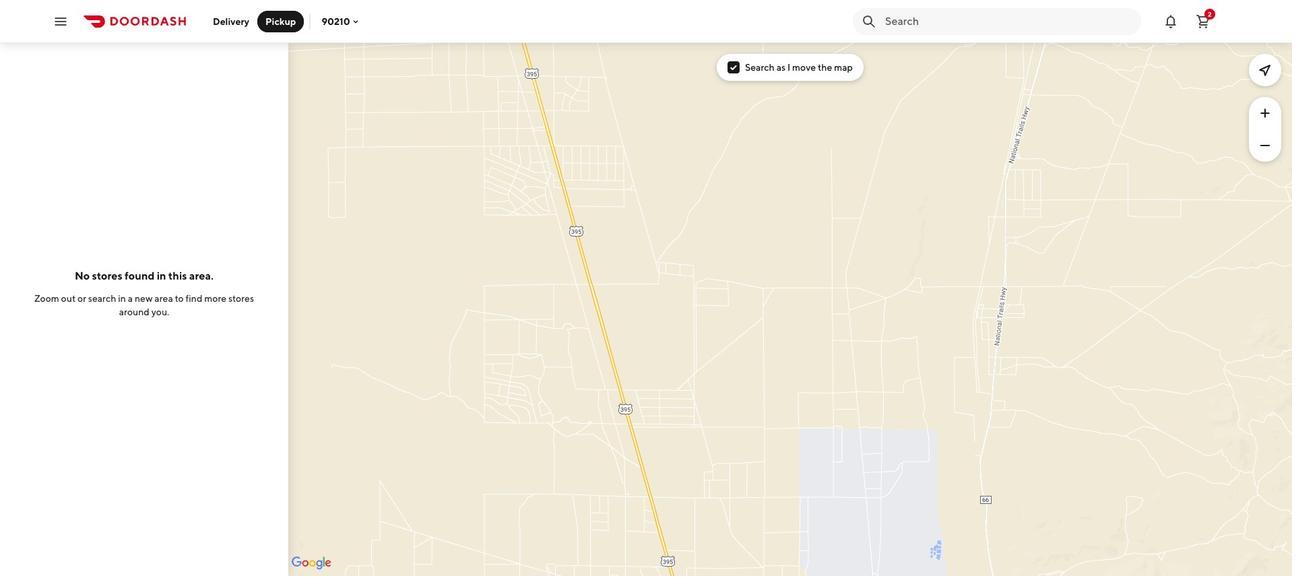 Task type: locate. For each thing, give the bounding box(es) containing it.
stores right more
[[228, 293, 254, 304]]

zoom out image
[[1258, 138, 1274, 154]]

no
[[75, 269, 90, 282]]

in
[[157, 269, 166, 282], [118, 293, 126, 304]]

in left this at top
[[157, 269, 166, 282]]

1 vertical spatial in
[[118, 293, 126, 304]]

delivery button
[[205, 10, 258, 32]]

stores
[[92, 269, 123, 282], [228, 293, 254, 304]]

in left a
[[118, 293, 126, 304]]

zoom in image
[[1258, 105, 1274, 121]]

map region
[[164, 0, 1293, 576]]

move
[[793, 62, 816, 73]]

area
[[155, 293, 173, 304]]

in inside zoom out or search in a new area to find more stores around you.
[[118, 293, 126, 304]]

area.
[[189, 269, 214, 282]]

recenter the map image
[[1258, 62, 1274, 78]]

stores up search
[[92, 269, 123, 282]]

a
[[128, 293, 133, 304]]

0 horizontal spatial in
[[118, 293, 126, 304]]

90210
[[322, 16, 350, 27]]

stores inside zoom out or search in a new area to find more stores around you.
[[228, 293, 254, 304]]

new
[[135, 293, 153, 304]]

as
[[777, 62, 786, 73]]

zoom
[[34, 293, 59, 304]]

0 vertical spatial stores
[[92, 269, 123, 282]]

1 horizontal spatial in
[[157, 269, 166, 282]]

pickup
[[266, 16, 296, 27]]

1 vertical spatial stores
[[228, 293, 254, 304]]

search
[[745, 62, 775, 73]]

zoom out or search in a new area to find more stores around you.
[[34, 293, 254, 317]]

or
[[78, 293, 86, 304]]

1 horizontal spatial stores
[[228, 293, 254, 304]]

2
[[1209, 10, 1213, 18]]



Task type: describe. For each thing, give the bounding box(es) containing it.
you.
[[151, 306, 169, 317]]

i
[[788, 62, 791, 73]]

Store search: begin typing to search for stores available on DoorDash text field
[[886, 14, 1134, 29]]

no stores found in this area.
[[75, 269, 214, 282]]

powered by google image
[[292, 557, 332, 570]]

more
[[204, 293, 227, 304]]

Search as I move the map checkbox
[[728, 61, 740, 73]]

3 items, open order cart image
[[1196, 13, 1212, 29]]

find
[[186, 293, 203, 304]]

0 vertical spatial in
[[157, 269, 166, 282]]

2 button
[[1190, 8, 1217, 35]]

90210 button
[[322, 16, 361, 27]]

delivery
[[213, 16, 249, 27]]

map
[[835, 62, 853, 73]]

the
[[818, 62, 833, 73]]

search as i move the map
[[745, 62, 853, 73]]

open menu image
[[53, 13, 69, 29]]

pickup button
[[258, 10, 304, 32]]

around
[[119, 306, 150, 317]]

out
[[61, 293, 76, 304]]

to
[[175, 293, 184, 304]]

0 horizontal spatial stores
[[92, 269, 123, 282]]

found
[[125, 269, 155, 282]]

notification bell image
[[1163, 13, 1180, 29]]

this
[[168, 269, 187, 282]]

search
[[88, 293, 116, 304]]



Task type: vqa. For each thing, say whether or not it's contained in the screenshot.
Map region
yes



